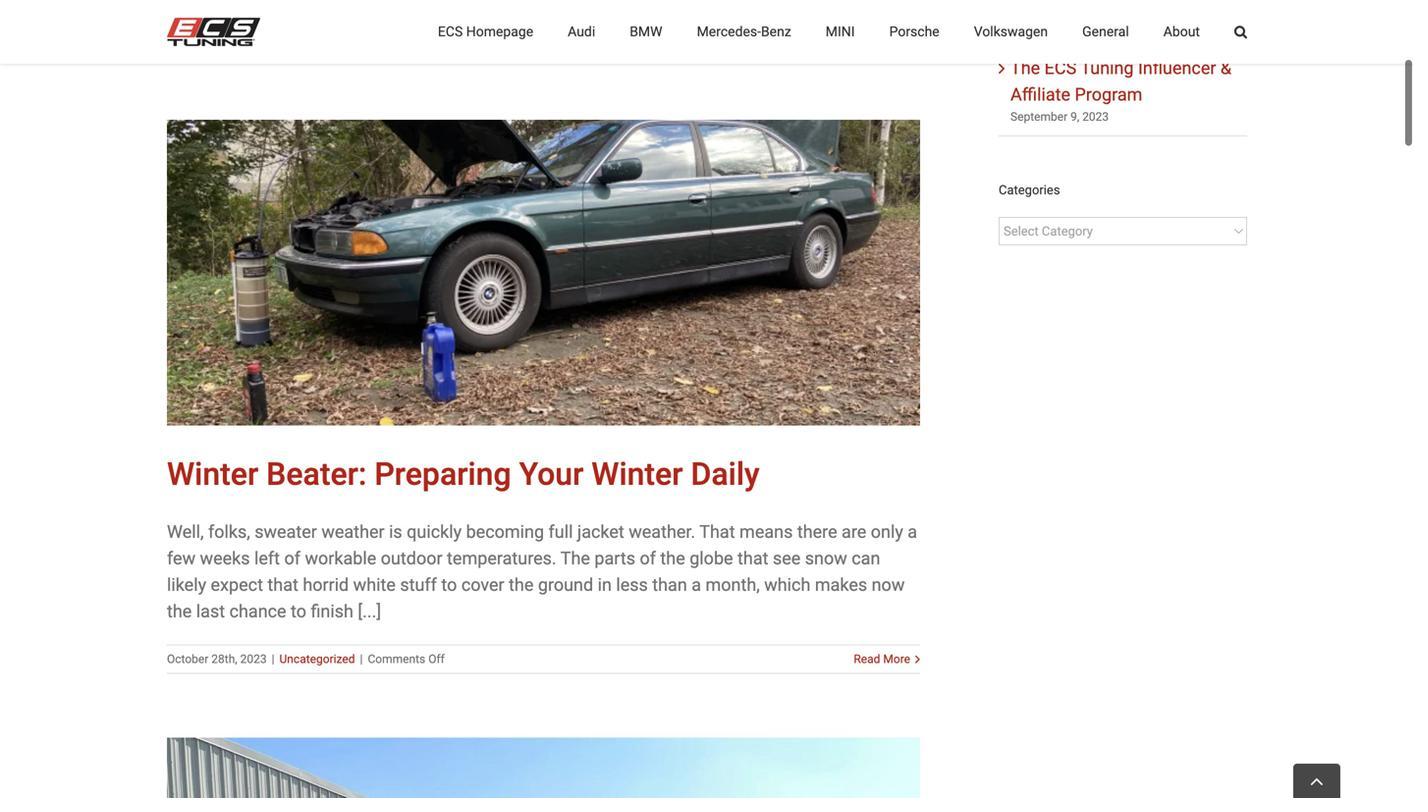 Task type: vqa. For each thing, say whether or not it's contained in the screenshot.
rightmost Conclusion:
no



Task type: locate. For each thing, give the bounding box(es) containing it.
1 horizontal spatial of
[[640, 549, 656, 569]]

1 vertical spatial read more
[[854, 653, 911, 667]]

ecs homepage link
[[438, 0, 534, 64]]

of right left
[[284, 549, 301, 569]]

see
[[773, 549, 801, 569]]

1 september from the top
[[1011, 19, 1068, 33]]

winter
[[167, 456, 259, 493], [592, 456, 683, 493]]

0 horizontal spatial winter
[[167, 456, 259, 493]]

0 vertical spatial to
[[441, 575, 457, 596]]

0 horizontal spatial |
[[272, 653, 275, 667]]

more down now
[[883, 653, 911, 667]]

2023 right 28th,
[[240, 653, 267, 667]]

built by mike: ultrax5 progress and big news! image
[[167, 738, 920, 799]]

chance
[[229, 602, 286, 622]]

1 horizontal spatial the
[[1011, 58, 1040, 79]]

1 vertical spatial the
[[509, 575, 534, 596]]

0 horizontal spatial that
[[268, 575, 298, 596]]

the inside well, folks, sweater weather is quickly becoming full jacket weather. that means there are only a few weeks left of workable outdoor temperatures. the parts of the globe that see snow can likely expect that horrid white stuff to cover the ground in less than a month, which makes now the last chance to finish [...]
[[561, 549, 590, 569]]

read for comments off
[[854, 34, 880, 48]]

winter beater: preparing your winter daily
[[167, 456, 760, 493]]

the
[[660, 549, 685, 569], [509, 575, 534, 596], [167, 602, 192, 622]]

stuff
[[400, 575, 437, 596]]

off
[[465, 34, 481, 48], [428, 653, 445, 667]]

0 vertical spatial the
[[660, 549, 685, 569]]

0 vertical spatial the
[[1011, 58, 1040, 79]]

2 september from the top
[[1011, 110, 1068, 124]]

1 horizontal spatial the
[[509, 575, 534, 596]]

tuning
[[1081, 58, 1134, 79]]

read more link
[[854, 32, 911, 50], [854, 651, 911, 669]]

read more for comments off
[[854, 34, 911, 48]]

1 vertical spatial read
[[854, 653, 880, 667]]

1 horizontal spatial |
[[360, 653, 363, 667]]

volkswagen link
[[974, 0, 1048, 64]]

0 vertical spatial september
[[1011, 19, 1068, 33]]

read left the porsche link on the top right of page
[[854, 34, 880, 48]]

1 read from the top
[[854, 34, 880, 48]]

the up affiliate
[[1011, 58, 1040, 79]]

0 vertical spatial read more
[[854, 34, 911, 48]]

only
[[871, 522, 904, 543]]

2 more from the top
[[883, 653, 911, 667]]

ecs inside the ecs tuning influencer & affiliate program september 9, 2023
[[1045, 58, 1077, 79]]

2023 right 30,
[[1089, 19, 1116, 33]]

preparing
[[375, 456, 511, 493]]

0 horizontal spatial of
[[284, 549, 301, 569]]

quickly
[[407, 522, 462, 543]]

2 vertical spatial the
[[167, 602, 192, 622]]

the up than
[[660, 549, 685, 569]]

comments down [...]
[[368, 653, 426, 667]]

are
[[842, 522, 867, 543]]

the inside the ecs tuning influencer & affiliate program september 9, 2023
[[1011, 58, 1040, 79]]

november 11th, 2023
[[167, 34, 279, 48]]

0 vertical spatial read
[[854, 34, 880, 48]]

0 horizontal spatial a
[[692, 575, 701, 596]]

the down the "likely"
[[167, 602, 192, 622]]

1 horizontal spatial that
[[738, 549, 769, 569]]

2 read more from the top
[[854, 653, 911, 667]]

0 vertical spatial more
[[883, 34, 911, 48]]

to left finish
[[291, 602, 306, 622]]

| left "uncategorized"
[[272, 653, 275, 667]]

1 more from the top
[[883, 34, 911, 48]]

mini link
[[826, 0, 855, 64]]

weather
[[322, 522, 385, 543]]

sweater
[[255, 522, 317, 543]]

of down weather. at the left of the page
[[640, 549, 656, 569]]

2 read from the top
[[854, 653, 880, 667]]

volkswagen
[[974, 24, 1048, 40]]

1 horizontal spatial off
[[465, 34, 481, 48]]

to
[[441, 575, 457, 596], [291, 602, 306, 622]]

more for |
[[883, 653, 911, 667]]

comments off
[[404, 34, 481, 48]]

0 horizontal spatial ecs
[[438, 24, 463, 40]]

2023 for october 28th, 2023 | uncategorized | comments off
[[240, 653, 267, 667]]

left
[[254, 549, 280, 569]]

0 vertical spatial ecs
[[438, 24, 463, 40]]

makes
[[815, 575, 867, 596]]

1 vertical spatial september
[[1011, 110, 1068, 124]]

that down left
[[268, 575, 298, 596]]

to right stuff
[[441, 575, 457, 596]]

winter up folks,
[[167, 456, 259, 493]]

outdoor
[[381, 549, 443, 569]]

october 28th, 2023 | uncategorized | comments off
[[167, 653, 445, 667]]

which
[[764, 575, 811, 596]]

1 vertical spatial the
[[561, 549, 590, 569]]

ecs tuning logo image
[[167, 18, 260, 46]]

read down now
[[854, 653, 880, 667]]

0 horizontal spatial the
[[561, 549, 590, 569]]

0 horizontal spatial off
[[428, 653, 445, 667]]

september
[[1011, 19, 1068, 33], [1011, 110, 1068, 124]]

of
[[284, 549, 301, 569], [640, 549, 656, 569]]

the
[[1011, 58, 1040, 79], [561, 549, 590, 569]]

more
[[883, 34, 911, 48], [883, 653, 911, 667]]

1 read more from the top
[[854, 34, 911, 48]]

1 horizontal spatial to
[[441, 575, 457, 596]]

september down affiliate
[[1011, 110, 1068, 124]]

|
[[272, 653, 275, 667], [360, 653, 363, 667]]

weeks
[[200, 549, 250, 569]]

2 | from the left
[[360, 653, 363, 667]]

1 vertical spatial to
[[291, 602, 306, 622]]

ground
[[538, 575, 593, 596]]

mercedes-benz
[[697, 24, 791, 40]]

1 vertical spatial ecs
[[1045, 58, 1077, 79]]

2 read more link from the top
[[854, 651, 911, 669]]

more right mini link
[[883, 34, 911, 48]]

1 vertical spatial a
[[692, 575, 701, 596]]

2023 right 9,
[[1083, 110, 1109, 124]]

2 of from the left
[[640, 549, 656, 569]]

| right "uncategorized"
[[360, 653, 363, 667]]

october
[[167, 653, 209, 667]]

mercedes-benz link
[[697, 0, 791, 64]]

winter beater: preparing your winter daily image
[[167, 120, 920, 426]]

bmw
[[630, 24, 663, 40]]

1 vertical spatial read more link
[[854, 651, 911, 669]]

0 vertical spatial read more link
[[854, 32, 911, 50]]

ecs homepage
[[438, 24, 534, 40]]

the up ground
[[561, 549, 590, 569]]

that down means
[[738, 549, 769, 569]]

a right than
[[692, 575, 701, 596]]

2023 inside the ecs tuning influencer & affiliate program september 9, 2023
[[1083, 110, 1109, 124]]

ecs up affiliate
[[1045, 58, 1077, 79]]

0 vertical spatial off
[[465, 34, 481, 48]]

0 vertical spatial that
[[738, 549, 769, 569]]

in
[[598, 575, 612, 596]]

1 horizontal spatial a
[[908, 522, 918, 543]]

winter up weather. at the left of the page
[[592, 456, 683, 493]]

comments
[[404, 34, 462, 48], [368, 653, 426, 667]]

2 horizontal spatial the
[[660, 549, 685, 569]]

a right only
[[908, 522, 918, 543]]

read
[[854, 34, 880, 48], [854, 653, 880, 667]]

weather.
[[629, 522, 696, 543]]

1 read more link from the top
[[854, 32, 911, 50]]

that
[[738, 549, 769, 569], [268, 575, 298, 596]]

1 | from the left
[[272, 653, 275, 667]]

1 vertical spatial more
[[883, 653, 911, 667]]

2023 right 11th,
[[253, 34, 279, 48]]

cover
[[461, 575, 504, 596]]

comments left homepage at the left
[[404, 34, 462, 48]]

september left 30,
[[1011, 19, 1068, 33]]

bmw link
[[630, 0, 663, 64]]

well,
[[167, 522, 204, 543]]

mercedes-
[[697, 24, 761, 40]]

1 horizontal spatial ecs
[[1045, 58, 1077, 79]]

ecs left homepage at the left
[[438, 24, 463, 40]]

1 vertical spatial that
[[268, 575, 298, 596]]

full
[[549, 522, 573, 543]]

1 of from the left
[[284, 549, 301, 569]]

september 30, 2023
[[1011, 19, 1116, 33]]

30,
[[1071, 19, 1086, 33]]

1 horizontal spatial winter
[[592, 456, 683, 493]]

finish
[[311, 602, 354, 622]]

2023 for september 30, 2023
[[1089, 19, 1116, 33]]

9,
[[1071, 110, 1080, 124]]

the ecs tuning influencer & affiliate program section
[[999, 0, 1247, 290]]

the down the 'temperatures.'
[[509, 575, 534, 596]]

the ecs tuning influencer & affiliate program september 9, 2023
[[1011, 58, 1232, 124]]



Task type: describe. For each thing, give the bounding box(es) containing it.
porsche
[[890, 24, 940, 40]]

11th,
[[224, 34, 250, 48]]

influencer
[[1138, 58, 1217, 79]]

now
[[872, 575, 905, 596]]

read more link for comments off
[[854, 32, 911, 50]]

about link
[[1164, 0, 1200, 64]]

audi link
[[568, 0, 595, 64]]

workable
[[305, 549, 376, 569]]

1 winter from the left
[[167, 456, 259, 493]]

expect
[[211, 575, 263, 596]]

temperatures.
[[447, 549, 557, 569]]

globe
[[690, 549, 733, 569]]

1 vertical spatial off
[[428, 653, 445, 667]]

snow
[[805, 549, 847, 569]]

november
[[167, 34, 221, 48]]

horrid
[[303, 575, 349, 596]]

becoming
[[466, 522, 544, 543]]

audi
[[568, 24, 595, 40]]

read for |
[[854, 653, 880, 667]]

uncategorized link
[[279, 653, 355, 667]]

than
[[652, 575, 687, 596]]

homepage
[[466, 24, 534, 40]]

mini
[[826, 24, 855, 40]]

your
[[519, 456, 584, 493]]

[...]
[[358, 602, 381, 622]]

is
[[389, 522, 402, 543]]

that
[[700, 522, 735, 543]]

jacket
[[577, 522, 624, 543]]

1 vertical spatial comments
[[368, 653, 426, 667]]

beater:
[[266, 456, 367, 493]]

affiliate
[[1011, 85, 1071, 105]]

general
[[1083, 24, 1129, 40]]

there
[[797, 522, 837, 543]]

0 vertical spatial a
[[908, 522, 918, 543]]

benz
[[761, 24, 791, 40]]

month,
[[706, 575, 760, 596]]

&
[[1221, 58, 1232, 79]]

winter beater: preparing your winter daily link
[[167, 456, 760, 493]]

program
[[1075, 85, 1143, 105]]

can
[[852, 549, 880, 569]]

2023 for november 11th, 2023
[[253, 34, 279, 48]]

read more link for |
[[854, 651, 911, 669]]

categories
[[999, 183, 1060, 198]]

0 vertical spatial comments
[[404, 34, 462, 48]]

well, folks, sweater weather is quickly becoming full jacket weather. that means there are only a few weeks left of workable outdoor temperatures. the parts of the globe that see snow can likely expect that horrid white stuff to cover the ground in less than a month, which makes now the last chance to finish [...]
[[167, 522, 918, 622]]

last
[[196, 602, 225, 622]]

general link
[[1083, 0, 1129, 64]]

few
[[167, 549, 196, 569]]

september inside the ecs tuning influencer & affiliate program september 9, 2023
[[1011, 110, 1068, 124]]

porsche link
[[890, 0, 940, 64]]

likely
[[167, 575, 206, 596]]

2 winter from the left
[[592, 456, 683, 493]]

folks,
[[208, 522, 250, 543]]

28th,
[[211, 653, 237, 667]]

uncategorized
[[279, 653, 355, 667]]

read more for |
[[854, 653, 911, 667]]

white
[[353, 575, 396, 596]]

0 horizontal spatial to
[[291, 602, 306, 622]]

daily
[[691, 456, 760, 493]]

means
[[740, 522, 793, 543]]

parts
[[595, 549, 636, 569]]

more for comments off
[[883, 34, 911, 48]]

less
[[616, 575, 648, 596]]

the ecs tuning influencer & affiliate program link
[[1011, 58, 1232, 105]]

about
[[1164, 24, 1200, 40]]

0 horizontal spatial the
[[167, 602, 192, 622]]



